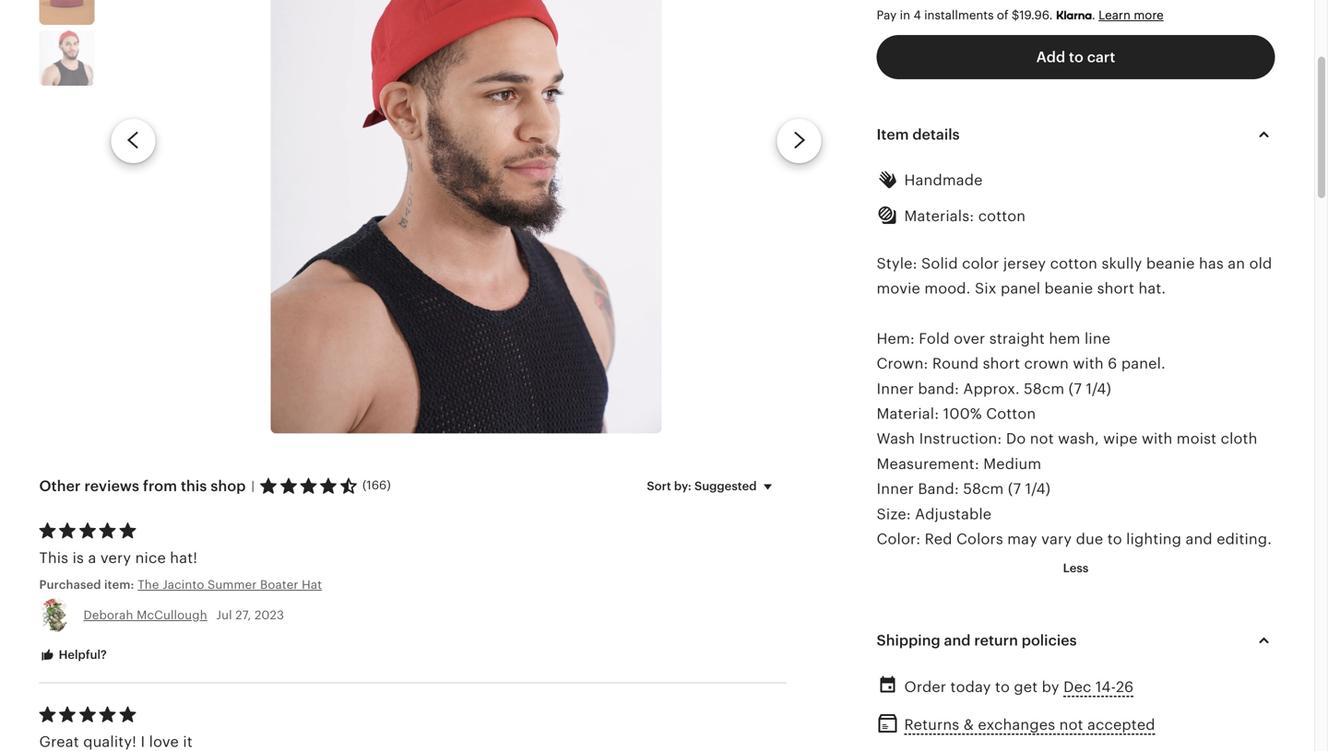 Task type: locate. For each thing, give the bounding box(es) containing it.
1 horizontal spatial beanie
[[1146, 255, 1195, 272]]

it
[[183, 734, 193, 751]]

100%
[[943, 406, 982, 422]]

color
[[962, 255, 999, 272]]

(7 down crown
[[1069, 381, 1082, 397]]

1/4)
[[1086, 381, 1111, 397], [1025, 481, 1051, 498]]

quality!
[[83, 734, 137, 751]]

not right do
[[1030, 431, 1054, 448]]

to left "cart"
[[1069, 49, 1084, 65]]

14-
[[1096, 679, 1116, 696]]

beanie right the panel
[[1045, 280, 1093, 297]]

not
[[1030, 431, 1054, 448], [1060, 717, 1083, 734]]

1 vertical spatial cotton
[[1050, 255, 1098, 272]]

line
[[1085, 331, 1111, 347]]

1 horizontal spatial (7
[[1069, 381, 1082, 397]]

jersey
[[1003, 255, 1046, 272]]

1 horizontal spatial short
[[1097, 280, 1135, 297]]

may
[[1007, 531, 1037, 548]]

58cm
[[1024, 381, 1065, 397], [963, 481, 1004, 498]]

short down skully
[[1097, 280, 1135, 297]]

get
[[1014, 679, 1038, 696]]

beanie up hat.
[[1146, 255, 1195, 272]]

red docker brimless adjustable hat image 3 image
[[39, 0, 95, 25]]

and left editing.
[[1186, 531, 1213, 548]]

panel
[[1001, 280, 1041, 297]]

beanie
[[1146, 255, 1195, 272], [1045, 280, 1093, 297]]

0 vertical spatial inner
[[877, 381, 914, 397]]

cart
[[1087, 49, 1116, 65]]

of
[[997, 8, 1009, 22]]

inner
[[877, 381, 914, 397], [877, 481, 914, 498]]

58cm down the medium
[[963, 481, 1004, 498]]

jacinto
[[162, 578, 204, 592]]

1 vertical spatial not
[[1060, 717, 1083, 734]]

return
[[974, 633, 1018, 649]]

(7 down the medium
[[1008, 481, 1021, 498]]

0 horizontal spatial to
[[995, 679, 1010, 696]]

1 horizontal spatial to
[[1069, 49, 1084, 65]]

1/4) down the medium
[[1025, 481, 1051, 498]]

colors
[[957, 531, 1003, 548]]

with left 6 at right
[[1073, 356, 1104, 372]]

shipping and return policies button
[[860, 619, 1292, 663]]

not down the dec
[[1060, 717, 1083, 734]]

due
[[1076, 531, 1103, 548]]

less button
[[1049, 552, 1103, 586]]

(7
[[1069, 381, 1082, 397], [1008, 481, 1021, 498]]

0 horizontal spatial beanie
[[1045, 280, 1093, 297]]

from
[[143, 478, 177, 495]]

band:
[[918, 481, 959, 498]]

movie
[[877, 280, 921, 297]]

short inside the hem: fold over straight hem line crown: round short crown with 6 panel. inner band: approx. 58cm (7 1/4) material: 100% cotton wash instruction: do not wash, wipe with moist cloth measurement: medium inner band: 58cm (7 1/4) size: adjustable color: red colors may vary due to lighting and editing.
[[983, 356, 1020, 372]]

order
[[904, 679, 947, 696]]

0 vertical spatial (7
[[1069, 381, 1082, 397]]

0 vertical spatial to
[[1069, 49, 1084, 65]]

less
[[1063, 562, 1089, 576]]

add to cart button
[[877, 35, 1275, 79]]

0 vertical spatial 1/4)
[[1086, 381, 1111, 397]]

cotton inside 'style: solid color jersey cotton skully beanie has an old movie mood. six panel beanie short hat.'
[[1050, 255, 1098, 272]]

0 horizontal spatial 58cm
[[963, 481, 1004, 498]]

deborah mccullough jul 27, 2023
[[83, 609, 284, 623]]

1 horizontal spatial with
[[1142, 431, 1173, 448]]

0 horizontal spatial and
[[944, 633, 971, 649]]

with right the wipe
[[1142, 431, 1173, 448]]

item
[[877, 126, 909, 143]]

(166)
[[362, 479, 391, 493]]

1 horizontal spatial cotton
[[1050, 255, 1098, 272]]

inner up size:
[[877, 481, 914, 498]]

to inside the hem: fold over straight hem line crown: round short crown with 6 panel. inner band: approx. 58cm (7 1/4) material: 100% cotton wash instruction: do not wash, wipe with moist cloth measurement: medium inner band: 58cm (7 1/4) size: adjustable color: red colors may vary due to lighting and editing.
[[1107, 531, 1122, 548]]

other reviews from this shop |
[[39, 478, 255, 495]]

1 vertical spatial beanie
[[1045, 280, 1093, 297]]

0 horizontal spatial not
[[1030, 431, 1054, 448]]

lighting
[[1126, 531, 1182, 548]]

a
[[88, 550, 96, 567]]

red
[[925, 531, 952, 548]]

and inside the hem: fold over straight hem line crown: round short crown with 6 panel. inner band: approx. 58cm (7 1/4) material: 100% cotton wash instruction: do not wash, wipe with moist cloth measurement: medium inner band: 58cm (7 1/4) size: adjustable color: red colors may vary due to lighting and editing.
[[1186, 531, 1213, 548]]

helpful? button
[[25, 639, 121, 673]]

1 vertical spatial and
[[944, 633, 971, 649]]

purchased item: the jacinto summer boater hat
[[39, 578, 322, 592]]

58cm down crown
[[1024, 381, 1065, 397]]

to left get
[[995, 679, 1010, 696]]

red docker brimless adjustable hat image 4 image
[[39, 31, 95, 86]]

0 horizontal spatial (7
[[1008, 481, 1021, 498]]

pay
[[877, 8, 897, 22]]

materials: cotton
[[904, 208, 1026, 225]]

to right due
[[1107, 531, 1122, 548]]

panel.
[[1121, 356, 1166, 372]]

dec 14-26 button
[[1064, 674, 1134, 701]]

0 vertical spatial short
[[1097, 280, 1135, 297]]

by
[[1042, 679, 1060, 696]]

inner down crown:
[[877, 381, 914, 397]]

hat.
[[1139, 280, 1166, 297]]

band:
[[918, 381, 959, 397]]

materials:
[[904, 208, 974, 225]]

sort by: suggested button
[[633, 467, 793, 506]]

crown
[[1024, 356, 1069, 372]]

helpful?
[[56, 649, 107, 662]]

0 horizontal spatial with
[[1073, 356, 1104, 372]]

mood.
[[925, 280, 971, 297]]

1 vertical spatial inner
[[877, 481, 914, 498]]

to inside button
[[1069, 49, 1084, 65]]

in
[[900, 8, 910, 22]]

accepted
[[1088, 717, 1155, 734]]

cotton up color on the right of the page
[[978, 208, 1026, 225]]

0 horizontal spatial cotton
[[978, 208, 1026, 225]]

1 vertical spatial 58cm
[[963, 481, 1004, 498]]

2 horizontal spatial to
[[1107, 531, 1122, 548]]

and left the return
[[944, 633, 971, 649]]

great quality! i love it
[[39, 734, 193, 751]]

cotton left skully
[[1050, 255, 1098, 272]]

short up approx.
[[983, 356, 1020, 372]]

learn
[[1099, 8, 1131, 22]]

1 vertical spatial 1/4)
[[1025, 481, 1051, 498]]

27,
[[235, 609, 251, 623]]

wash,
[[1058, 431, 1099, 448]]

an
[[1228, 255, 1245, 272]]

0 vertical spatial with
[[1073, 356, 1104, 372]]

0 vertical spatial not
[[1030, 431, 1054, 448]]

0 horizontal spatial short
[[983, 356, 1020, 372]]

old
[[1249, 255, 1272, 272]]

1 horizontal spatial not
[[1060, 717, 1083, 734]]

straight
[[990, 331, 1045, 347]]

1 vertical spatial to
[[1107, 531, 1122, 548]]

love
[[149, 734, 179, 751]]

1 horizontal spatial and
[[1186, 531, 1213, 548]]

solid
[[921, 255, 958, 272]]

0 vertical spatial 58cm
[[1024, 381, 1065, 397]]

1 vertical spatial short
[[983, 356, 1020, 372]]

item:
[[104, 578, 134, 592]]

0 vertical spatial beanie
[[1146, 255, 1195, 272]]

today
[[951, 679, 991, 696]]

&
[[964, 717, 974, 734]]

other
[[39, 478, 81, 495]]

$19.96.
[[1012, 8, 1053, 22]]

1 vertical spatial with
[[1142, 431, 1173, 448]]

1 horizontal spatial 1/4)
[[1086, 381, 1111, 397]]

adjustable
[[915, 506, 992, 523]]

0 vertical spatial and
[[1186, 531, 1213, 548]]

1/4) down 6 at right
[[1086, 381, 1111, 397]]



Task type: vqa. For each thing, say whether or not it's contained in the screenshot.
pay
yes



Task type: describe. For each thing, give the bounding box(es) containing it.
shipping
[[877, 633, 941, 649]]

0 horizontal spatial 1/4)
[[1025, 481, 1051, 498]]

0 vertical spatial cotton
[[978, 208, 1026, 225]]

i
[[141, 734, 145, 751]]

hem:
[[877, 331, 915, 347]]

item details button
[[860, 113, 1292, 157]]

handmade
[[904, 172, 983, 189]]

shop
[[211, 478, 246, 495]]

sort
[[647, 479, 671, 493]]

crown:
[[877, 356, 928, 372]]

1 inner from the top
[[877, 381, 914, 397]]

26
[[1116, 679, 1134, 696]]

4
[[914, 8, 921, 22]]

size:
[[877, 506, 911, 523]]

great
[[39, 734, 79, 751]]

shipping and return policies
[[877, 633, 1077, 649]]

returns
[[904, 717, 960, 734]]

short inside 'style: solid color jersey cotton skully beanie has an old movie mood. six panel beanie short hat.'
[[1097, 280, 1135, 297]]

nice
[[135, 550, 166, 567]]

suggested
[[695, 479, 757, 493]]

hem: fold over straight hem line crown: round short crown with 6 panel. inner band: approx. 58cm (7 1/4) material: 100% cotton wash instruction: do not wash, wipe with moist cloth measurement: medium inner band: 58cm (7 1/4) size: adjustable color: red colors may vary due to lighting and editing.
[[877, 331, 1272, 548]]

approx.
[[963, 381, 1020, 397]]

hem
[[1049, 331, 1081, 347]]

add
[[1036, 49, 1066, 65]]

deborah
[[83, 609, 133, 623]]

this
[[39, 550, 68, 567]]

order today to get by dec 14-26
[[904, 679, 1134, 696]]

hat!
[[170, 550, 198, 567]]

vary
[[1041, 531, 1072, 548]]

deborah mccullough link
[[83, 609, 207, 623]]

1 vertical spatial (7
[[1008, 481, 1021, 498]]

not inside the hem: fold over straight hem line crown: round short crown with 6 panel. inner band: approx. 58cm (7 1/4) material: 100% cotton wash instruction: do not wash, wipe with moist cloth measurement: medium inner band: 58cm (7 1/4) size: adjustable color: red colors may vary due to lighting and editing.
[[1030, 431, 1054, 448]]

2 inner from the top
[[877, 481, 914, 498]]

pay in 4 installments of $19.96. klarna . learn more
[[877, 8, 1164, 22]]

the
[[138, 578, 159, 592]]

style:
[[877, 255, 917, 272]]

policies
[[1022, 633, 1077, 649]]

red docker brimless adjustable hat image 1 image
[[271, 0, 662, 434]]

measurement:
[[877, 456, 979, 473]]

jul
[[216, 609, 232, 623]]

fold
[[919, 331, 950, 347]]

skully
[[1102, 255, 1142, 272]]

this
[[181, 478, 207, 495]]

cloth
[[1221, 431, 1258, 448]]

sort by: suggested
[[647, 479, 757, 493]]

add to cart
[[1036, 49, 1116, 65]]

wipe
[[1103, 431, 1138, 448]]

do
[[1006, 431, 1026, 448]]

2 vertical spatial to
[[995, 679, 1010, 696]]

mccullough
[[137, 609, 207, 623]]

item details
[[877, 126, 960, 143]]

purchased
[[39, 578, 101, 592]]

1 horizontal spatial 58cm
[[1024, 381, 1065, 397]]

wash
[[877, 431, 915, 448]]

boater
[[260, 578, 298, 592]]

2023
[[255, 609, 284, 623]]

cotton
[[986, 406, 1036, 422]]

returns & exchanges not accepted button
[[904, 712, 1155, 739]]

|
[[251, 479, 255, 493]]

is
[[73, 550, 84, 567]]

style: solid color jersey cotton skully beanie has an old movie mood. six panel beanie short hat.
[[877, 255, 1272, 297]]

details
[[913, 126, 960, 143]]

the jacinto summer boater hat link
[[138, 577, 511, 594]]

installments
[[924, 8, 994, 22]]

editing.
[[1217, 531, 1272, 548]]

material:
[[877, 406, 939, 422]]

and inside dropdown button
[[944, 633, 971, 649]]

over
[[954, 331, 985, 347]]

6
[[1108, 356, 1117, 372]]

more
[[1134, 8, 1164, 22]]

color:
[[877, 531, 921, 548]]

instruction:
[[919, 431, 1002, 448]]

dec
[[1064, 679, 1092, 696]]

not inside button
[[1060, 717, 1083, 734]]

medium
[[983, 456, 1042, 473]]

has
[[1199, 255, 1224, 272]]

hat
[[302, 578, 322, 592]]

.
[[1092, 8, 1096, 22]]



